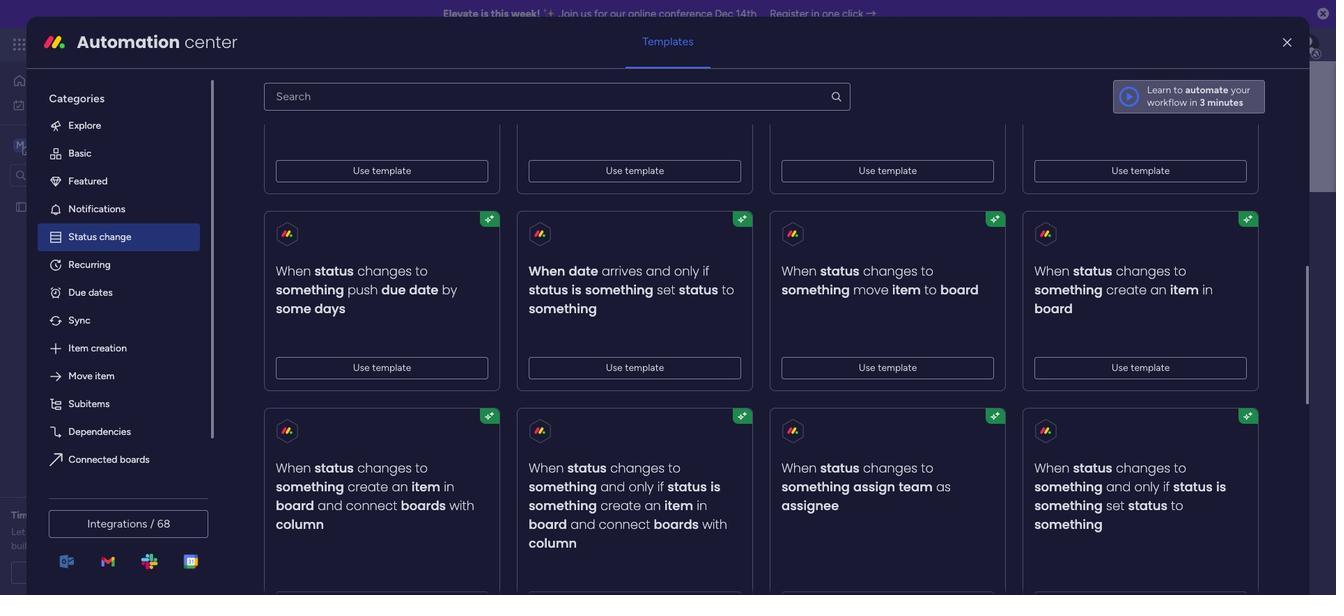 Task type: vqa. For each thing, say whether or not it's contained in the screenshot.
column inside the When status changes   to something create an item in board and connect boards with column
yes



Task type: locate. For each thing, give the bounding box(es) containing it.
see plans
[[244, 38, 286, 50]]

0 horizontal spatial connect
[[346, 498, 398, 515]]

create inside when status changes   to something and only if status is something create an item in board and connect boards with column
[[601, 498, 642, 515]]

move item
[[69, 371, 115, 383]]

status change option
[[38, 224, 200, 251]]

when date arrives   and only if status is something set status to something
[[529, 263, 735, 318]]

our left online
[[610, 8, 626, 20]]

main
[[32, 138, 57, 152], [348, 197, 402, 229]]

public board image
[[15, 200, 28, 214], [263, 345, 279, 360]]

2 changes   to from the left
[[607, 65, 681, 83]]

0 vertical spatial column
[[276, 516, 324, 534]]

board inside 'when status changes   to something create an item in board'
[[1035, 300, 1074, 318]]

elevate is this week! ✨ join us for our online conference dec 14th
[[443, 8, 757, 20]]

set
[[658, 281, 676, 299], [1107, 498, 1126, 515]]

boards and dashboards you visited recently in this workspace
[[263, 314, 530, 326]]

3 changes   to from the left
[[860, 65, 934, 83]]

board inside 'when status changes   to something create an item in board and connect boards with column'
[[276, 498, 315, 515]]

an inside time for an expert review let our experts review what you've built so far. free of charge
[[51, 510, 62, 522]]

set inside when status changes   to something and only if status is something set status to something
[[1107, 498, 1126, 515]]

to inside 'when status changes   to something create an item in board and connect boards with column'
[[416, 460, 428, 477]]

0 vertical spatial date
[[569, 263, 599, 280]]

is inside when date arrives   and only if status is something set status to something
[[572, 281, 582, 299]]

only inside when status changes   to something and only if status is something create an item in board and connect boards with column
[[629, 479, 654, 496]]

create
[[1107, 84, 1148, 102], [1107, 281, 1148, 299], [348, 479, 389, 496], [601, 498, 642, 515]]

0 horizontal spatial our
[[28, 527, 42, 539]]

1 horizontal spatial changes   to
[[607, 65, 681, 83]]

changes inside changes   to create an
[[1117, 65, 1171, 83]]

column inside when status changes   to something and only if status is something create an item in board and connect boards with column
[[529, 535, 577, 553]]

changes   to create an
[[1104, 65, 1187, 102]]

to
[[416, 65, 428, 83], [669, 65, 681, 83], [922, 65, 934, 83], [1175, 65, 1187, 83], [1174, 84, 1184, 96], [416, 263, 428, 280], [922, 263, 934, 280], [1175, 263, 1187, 280], [722, 281, 735, 299], [925, 281, 938, 299], [416, 460, 428, 477], [669, 460, 681, 477], [922, 460, 934, 477], [1175, 460, 1187, 477], [1172, 498, 1184, 515]]

featured
[[69, 176, 108, 187]]

0 horizontal spatial public board image
[[15, 200, 28, 214]]

when inside 'when status changes   to something assign team as assignee'
[[782, 460, 817, 477]]

our inside time for an expert review let our experts review what you've built so far. free of charge
[[28, 527, 42, 539]]

changes inside 'when status changes   to something create an item in board and connect boards with column'
[[358, 460, 412, 477]]

categories list box
[[38, 80, 214, 502]]

0 horizontal spatial with
[[450, 498, 475, 515]]

3
[[1200, 97, 1206, 109]]

0 horizontal spatial if
[[658, 479, 665, 496]]

let
[[11, 527, 25, 539]]

test
[[33, 201, 51, 213], [286, 347, 305, 359]]

of
[[83, 541, 93, 553]]

this left week!
[[491, 8, 509, 20]]

and
[[646, 263, 671, 280], [295, 314, 311, 326], [601, 479, 626, 496], [1107, 479, 1132, 496], [318, 498, 343, 515], [571, 516, 596, 534]]

0 horizontal spatial column
[[276, 516, 324, 534]]

for right us
[[594, 8, 608, 20]]

1 vertical spatial column
[[529, 535, 577, 553]]

our up so
[[28, 527, 42, 539]]

1 horizontal spatial this
[[491, 8, 509, 20]]

0 horizontal spatial only
[[629, 479, 654, 496]]

2 horizontal spatial if
[[1164, 479, 1171, 496]]

0 horizontal spatial date
[[410, 281, 439, 299]]

explore
[[69, 120, 101, 132]]

0 vertical spatial with
[[450, 498, 475, 515]]

0 horizontal spatial work
[[46, 99, 68, 110]]

work for my
[[46, 99, 68, 110]]

something inside 'when status changes   to something create an item in board and connect boards with column'
[[276, 479, 345, 496]]

0 vertical spatial public board image
[[15, 200, 28, 214]]

0 vertical spatial connect
[[346, 498, 398, 515]]

1 vertical spatial with
[[703, 516, 728, 534]]

if inside when status changes   to something and only if status is something create an item in board and connect boards with column
[[658, 479, 665, 496]]

only for when status changes   to something and only if status is something create an item in board and connect boards with column
[[629, 479, 654, 496]]

status
[[315, 263, 354, 280], [821, 263, 860, 280], [1074, 263, 1113, 280], [529, 281, 569, 299], [680, 281, 719, 299], [315, 460, 354, 477], [568, 460, 607, 477], [821, 460, 860, 477], [1074, 460, 1113, 477], [668, 479, 708, 496], [1174, 479, 1214, 496], [1129, 498, 1168, 515]]

Search for a column type search field
[[264, 83, 851, 111]]

this right recently
[[465, 314, 481, 326]]

item
[[69, 343, 88, 355]]

0 vertical spatial main workspace
[[32, 138, 114, 152]]

far.
[[45, 541, 59, 553]]

automation
[[77, 31, 180, 54]]

changes inside when status changes   to something push due date by some days
[[358, 263, 412, 280]]

1 horizontal spatial if
[[703, 263, 710, 280]]

1 vertical spatial test
[[286, 347, 305, 359]]

move
[[69, 371, 93, 383]]

work
[[113, 36, 138, 52], [46, 99, 68, 110]]

in
[[812, 8, 820, 20], [1200, 84, 1214, 102], [1190, 97, 1198, 109], [1203, 281, 1214, 299], [455, 314, 462, 326], [444, 479, 455, 496], [697, 498, 708, 515]]

only for when status changes   to something and only if status is something set status to something
[[1135, 479, 1160, 496]]

when status changes   to something create an item in board
[[1035, 263, 1214, 318]]

so
[[33, 541, 43, 553]]

with inside when status changes   to something and only if status is something create an item in board and connect boards with column
[[703, 516, 728, 534]]

when inside when date arrives   and only if status is something set status to something
[[529, 263, 566, 280]]

subitems
[[69, 399, 110, 410]]

0 horizontal spatial this
[[465, 314, 481, 326]]

home button
[[8, 70, 150, 92]]

status inside 'when status changes   to something assign team as assignee'
[[821, 460, 860, 477]]

test down boards
[[286, 347, 305, 359]]

0 horizontal spatial test
[[33, 201, 51, 213]]

is inside when status changes   to something and only if status is something create an item in board and connect boards with column
[[711, 479, 721, 496]]

0 horizontal spatial changes   to
[[354, 65, 428, 83]]

status change
[[69, 231, 131, 243]]

your workflow in
[[1148, 84, 1251, 109]]

help
[[1230, 561, 1255, 575]]

date left the arrives
[[569, 263, 599, 280]]

review up 'what'
[[96, 510, 126, 522]]

1 horizontal spatial for
[[594, 8, 608, 20]]

date left by
[[410, 281, 439, 299]]

0 vertical spatial this
[[491, 8, 509, 20]]

use template button
[[276, 160, 489, 182], [529, 160, 742, 182], [782, 160, 995, 182], [1035, 160, 1248, 182], [276, 357, 489, 380], [529, 357, 742, 380], [782, 357, 995, 380], [1035, 357, 1248, 380]]

public board image down workspace icon
[[15, 200, 28, 214]]

board inside when status changes   to something move item to board
[[941, 281, 980, 299]]

0 horizontal spatial set
[[658, 281, 676, 299]]

help button
[[1218, 556, 1267, 579]]

1 vertical spatial connect
[[599, 516, 651, 534]]

us
[[581, 8, 592, 20]]

when inside when status changes   to something and only if status is something create an item in board and connect boards with column
[[529, 460, 564, 477]]

1 horizontal spatial only
[[675, 263, 700, 280]]

when
[[276, 65, 315, 83], [529, 65, 568, 83], [782, 65, 821, 83], [1035, 65, 1074, 83], [276, 263, 311, 280], [529, 263, 566, 280], [782, 263, 817, 280], [1035, 263, 1070, 280], [276, 460, 311, 477], [529, 460, 564, 477], [782, 460, 817, 477], [1035, 460, 1070, 477]]

sync option
[[38, 307, 200, 335]]

if inside when date arrives   and only if status is something set status to something
[[703, 263, 710, 280]]

None search field
[[264, 83, 851, 111]]

is
[[481, 8, 489, 20], [572, 281, 582, 299], [711, 479, 721, 496], [1217, 479, 1227, 496]]

1 vertical spatial public board image
[[263, 345, 279, 360]]

work right my
[[46, 99, 68, 110]]

dependencies
[[69, 426, 131, 438]]

an inside when status changes   to something and only if status is something create an item in board and connect boards with column
[[645, 498, 662, 515]]

0 horizontal spatial for
[[36, 510, 49, 522]]

68
[[157, 518, 170, 531]]

integrations
[[87, 518, 147, 531]]

1 horizontal spatial set
[[1107, 498, 1126, 515]]

test inside the test link
[[286, 347, 305, 359]]

learn to automate
[[1148, 84, 1229, 96]]

our
[[610, 8, 626, 20], [28, 527, 42, 539]]

0 vertical spatial main
[[32, 138, 57, 152]]

connected
[[69, 454, 117, 466]]

option down connected boards
[[38, 475, 200, 502]]

2 horizontal spatial only
[[1135, 479, 1160, 496]]

✨
[[543, 8, 556, 20]]

option down featured
[[0, 194, 178, 197]]

test inside test list box
[[33, 201, 51, 213]]

1 horizontal spatial connect
[[599, 516, 651, 534]]

when status changes   to something create an item in board and connect boards with column
[[276, 460, 475, 534]]

work right monday at top
[[113, 36, 138, 52]]

explore option
[[38, 112, 200, 140]]

1 vertical spatial set
[[1107, 498, 1126, 515]]

connect
[[346, 498, 398, 515], [599, 516, 651, 534]]

status inside 'when status changes   to something create an item in board'
[[1074, 263, 1113, 280]]

boards inside when status changes   to something and only if status is something create an item in board and connect boards with column
[[654, 516, 699, 534]]

changes inside 'when status changes   to something assign team as assignee'
[[864, 460, 918, 477]]

use
[[353, 165, 370, 177], [606, 165, 623, 177], [859, 165, 876, 177], [1112, 165, 1129, 177], [353, 362, 370, 374], [606, 362, 623, 374], [859, 362, 876, 374], [1112, 362, 1129, 374]]

in inside 'when status changes   to something create an item in board'
[[1203, 281, 1214, 299]]

1 vertical spatial workspace
[[407, 197, 527, 229]]

work inside button
[[46, 99, 68, 110]]

and inside when date arrives   and only if status is something set status to something
[[646, 263, 671, 280]]

main workspace inside workspace selection element
[[32, 138, 114, 152]]

to inside 'when status changes   to something assign team as assignee'
[[922, 460, 934, 477]]

time
[[11, 510, 33, 522]]

as
[[937, 479, 952, 496]]

move item option
[[38, 363, 200, 391]]

public board image inside test list box
[[15, 200, 28, 214]]

0 horizontal spatial main
[[32, 138, 57, 152]]

1 vertical spatial main
[[348, 197, 402, 229]]

1 horizontal spatial column
[[529, 535, 577, 553]]

recurring option
[[38, 251, 200, 279]]

in inside your workflow in
[[1190, 97, 1198, 109]]

1 vertical spatial date
[[410, 281, 439, 299]]

click
[[843, 8, 864, 20]]

1 horizontal spatial work
[[113, 36, 138, 52]]

1 horizontal spatial with
[[703, 516, 728, 534]]

0 vertical spatial work
[[113, 36, 138, 52]]

create inside changes   to create an
[[1107, 84, 1148, 102]]

1 horizontal spatial main
[[348, 197, 402, 229]]

2 horizontal spatial changes   to
[[860, 65, 934, 83]]

learn
[[1148, 84, 1172, 96]]

test down the search in workspace field on the top left
[[33, 201, 51, 213]]

when inside when status changes   to something and only if status is something set status to something
[[1035, 460, 1070, 477]]

register in one click →
[[770, 8, 877, 20]]

automation center
[[77, 31, 238, 54]]

when status changes   to something and only if status is something set status to something
[[1035, 460, 1227, 534]]

changes inside when status changes   to something move item to board
[[864, 263, 918, 280]]

dec
[[715, 8, 734, 20]]

1 vertical spatial main workspace
[[348, 197, 527, 229]]

0 vertical spatial our
[[610, 8, 626, 20]]

to inside changes   to create an
[[1175, 65, 1187, 83]]

due dates
[[69, 287, 113, 299]]

connect inside 'when status changes   to something create an item in board and connect boards with column'
[[346, 498, 398, 515]]

changes
[[358, 65, 412, 83], [611, 65, 665, 83], [864, 65, 918, 83], [1117, 65, 1171, 83], [358, 263, 412, 280], [864, 263, 918, 280], [1117, 263, 1171, 280], [358, 460, 412, 477], [611, 460, 665, 477], [864, 460, 918, 477], [1117, 460, 1171, 477]]

by
[[443, 281, 458, 299]]

schedule a meeting button
[[11, 562, 167, 585]]

column
[[276, 516, 324, 534], [529, 535, 577, 553]]

something
[[276, 281, 345, 299], [586, 281, 654, 299], [782, 281, 851, 299], [1035, 281, 1104, 299], [529, 300, 598, 318], [276, 479, 345, 496], [529, 479, 598, 496], [782, 479, 851, 496], [1035, 479, 1104, 496], [529, 498, 598, 515], [1035, 498, 1104, 515], [1035, 516, 1104, 534]]

workspace selection element
[[13, 137, 116, 155]]

for inside time for an expert review let our experts review what you've built so far. free of charge
[[36, 510, 49, 522]]

1 vertical spatial our
[[28, 527, 42, 539]]

Main workspace field
[[344, 197, 1280, 229]]

plans
[[263, 38, 286, 50]]

to inside 'when status changes   to something create an item in board'
[[1175, 263, 1187, 280]]

for right time
[[36, 510, 49, 522]]

review up of
[[79, 527, 108, 539]]

1 vertical spatial for
[[36, 510, 49, 522]]

only inside when status changes   to something and only if status is something set status to something
[[1135, 479, 1160, 496]]

1 horizontal spatial date
[[569, 263, 599, 280]]

1 vertical spatial work
[[46, 99, 68, 110]]

1 horizontal spatial test
[[286, 347, 305, 359]]

1 vertical spatial review
[[79, 527, 108, 539]]

if for when status changes   to something and only if status is something set status to something
[[1164, 479, 1171, 496]]

option
[[0, 194, 178, 197], [38, 475, 200, 502]]

if inside when status changes   to something and only if status is something set status to something
[[1164, 479, 1171, 496]]

1 horizontal spatial our
[[610, 8, 626, 20]]

0 vertical spatial set
[[658, 281, 676, 299]]

some
[[276, 300, 312, 318]]

public board image down boards
[[263, 345, 279, 360]]

members
[[352, 281, 399, 294]]

0 vertical spatial test
[[33, 201, 51, 213]]

permissions
[[415, 281, 475, 294]]

0 horizontal spatial main workspace
[[32, 138, 114, 152]]

date
[[569, 263, 599, 280], [410, 281, 439, 299]]

test list box
[[0, 192, 178, 407]]



Task type: describe. For each thing, give the bounding box(es) containing it.
week!
[[511, 8, 541, 20]]

dependencies option
[[38, 419, 200, 447]]

workflow
[[1148, 97, 1188, 109]]

1 horizontal spatial main workspace
[[348, 197, 527, 229]]

is inside when status changes   to something and only if status is something set status to something
[[1217, 479, 1227, 496]]

1 horizontal spatial public board image
[[263, 345, 279, 360]]

recurring
[[69, 259, 111, 271]]

Search in workspace field
[[29, 167, 116, 183]]

charge
[[95, 541, 125, 553]]

one
[[823, 8, 840, 20]]

item inside 'when status changes   to something create an item in board and connect boards with column'
[[412, 479, 441, 496]]

search image
[[830, 90, 843, 103]]

dashboards
[[314, 314, 364, 326]]

and inside 'when status changes   to something create an item in board and connect boards with column'
[[318, 498, 343, 515]]

creation
[[91, 343, 127, 355]]

→
[[866, 8, 877, 20]]

with inside 'when status changes   to something create an item in board and connect boards with column'
[[450, 498, 475, 515]]

my work
[[31, 99, 68, 110]]

time for an expert review let our experts review what you've built so far. free of charge
[[11, 510, 163, 553]]

due
[[382, 281, 406, 299]]

0 vertical spatial workspace
[[59, 138, 114, 152]]

connected boards option
[[38, 447, 200, 475]]

add to favorites image
[[900, 345, 914, 359]]

minutes
[[1208, 97, 1244, 109]]

workspace image
[[13, 138, 27, 153]]

status inside when status changes   to something push due date by some days
[[315, 263, 354, 280]]

changes inside when status changes   to something and only if status is something create an item in board and connect boards with column
[[611, 460, 665, 477]]

boards inside option
[[120, 454, 150, 466]]

test for public board image inside test list box
[[33, 201, 51, 213]]

schedule a meeting
[[46, 567, 132, 579]]

online
[[629, 8, 657, 20]]

when status changes   to something assign team as assignee
[[782, 460, 952, 515]]

in inside 'when status changes   to something create an item in board and connect boards with column'
[[444, 479, 455, 496]]

arrives
[[602, 263, 643, 280]]

monday work management
[[62, 36, 217, 52]]

connect inside when status changes   to something and only if status is something create an item in board and connect boards with column
[[599, 516, 651, 534]]

elevate
[[443, 8, 479, 20]]

date inside when date arrives   and only if status is something set status to something
[[569, 263, 599, 280]]

notifications option
[[38, 196, 200, 224]]

1 changes   to from the left
[[354, 65, 428, 83]]

board inside when status changes   to something and only if status is something create an item in board and connect boards with column
[[529, 516, 568, 534]]

home
[[32, 75, 59, 86]]

recently
[[417, 314, 452, 326]]

boards inside 'when status changes   to something create an item in board and connect boards with column'
[[401, 498, 446, 515]]

you've
[[135, 527, 163, 539]]

status inside 'when status changes   to something create an item in board and connect boards with column'
[[315, 460, 354, 477]]

featured option
[[38, 168, 200, 196]]

when inside 'when status changes   to something create an item in board'
[[1035, 263, 1070, 280]]

assignee
[[782, 498, 840, 515]]

automation  center image
[[43, 31, 66, 54]]

status inside when status changes   to something move item to board
[[821, 263, 860, 280]]

set inside when date arrives   and only if status is something set status to something
[[658, 281, 676, 299]]

management
[[141, 36, 217, 52]]

something inside when status changes   to something push due date by some days
[[276, 281, 345, 299]]

your
[[1232, 84, 1251, 96]]

free
[[62, 541, 81, 553]]

assign
[[854, 479, 896, 496]]

to inside when status changes   to something and only if status is something create an item in board and connect boards with column
[[669, 460, 681, 477]]

date inside when status changes   to something push due date by some days
[[410, 281, 439, 299]]

item creation option
[[38, 335, 200, 363]]

0 vertical spatial review
[[96, 510, 126, 522]]

when status changes   to something and only if status is something create an item in board and connect boards with column
[[529, 460, 728, 553]]

something inside when status changes   to something move item to board
[[782, 281, 851, 299]]

item inside when status changes   to something and only if status is something create an item in board and connect boards with column
[[665, 498, 694, 515]]

0 vertical spatial for
[[594, 8, 608, 20]]

test for public board image to the right
[[286, 347, 305, 359]]

item inside when status changes   to something move item to board
[[893, 281, 922, 299]]

expert
[[64, 510, 93, 522]]

in inside when status changes   to something and only if status is something create an item in board and connect boards with column
[[697, 498, 708, 515]]

1 vertical spatial option
[[38, 475, 200, 502]]

join
[[559, 8, 579, 20]]

to inside when date arrives   and only if status is something set status to something
[[722, 281, 735, 299]]

built
[[11, 541, 30, 553]]

what
[[110, 527, 132, 539]]

push
[[348, 281, 378, 299]]

subitems option
[[38, 391, 200, 419]]

1 vertical spatial this
[[465, 314, 481, 326]]

an inside 'when status changes   to something create an item in board and connect boards with column'
[[392, 479, 409, 496]]

an inside 'when status changes   to something create an item in board'
[[1151, 281, 1168, 299]]

changes inside 'when status changes   to something create an item in board'
[[1117, 263, 1171, 280]]

my
[[31, 99, 44, 110]]

monday
[[62, 36, 110, 52]]

2 vertical spatial workspace
[[483, 314, 530, 326]]

test link
[[243, 333, 932, 373]]

move
[[854, 281, 889, 299]]

item creation
[[69, 343, 127, 355]]

automate
[[1186, 84, 1229, 96]]

due
[[69, 287, 86, 299]]

to inside when status changes   to something push due date by some days
[[416, 263, 428, 280]]

work for monday
[[113, 36, 138, 52]]

you
[[367, 314, 383, 326]]

my work button
[[8, 94, 150, 116]]

if for when status changes   to something and only if status is something create an item in board and connect boards with column
[[658, 479, 665, 496]]

when inside when status changes   to something push due date by some days
[[276, 263, 311, 280]]

change
[[99, 231, 131, 243]]

notifications
[[69, 203, 125, 215]]

integrations / 68
[[87, 518, 170, 531]]

/
[[150, 518, 155, 531]]

brad klo image
[[1298, 33, 1320, 56]]

item inside 'when status changes   to something create an item in board'
[[1171, 281, 1200, 299]]

connected boards
[[69, 454, 150, 466]]

basic option
[[38, 140, 200, 168]]

create inside 'when status changes   to something create an item in board and connect boards with column'
[[348, 479, 389, 496]]

register in one click → link
[[770, 8, 877, 20]]

team
[[900, 479, 933, 496]]

schedule
[[46, 567, 86, 579]]

see plans button
[[225, 34, 292, 55]]

select product image
[[13, 38, 26, 52]]

3 minutes
[[1200, 97, 1244, 109]]

due dates option
[[38, 279, 200, 307]]

something inside 'when status changes   to something assign team as assignee'
[[782, 479, 851, 496]]

14th
[[736, 8, 757, 20]]

item inside "option"
[[95, 371, 115, 383]]

see
[[244, 38, 260, 50]]

changes inside when status changes   to something and only if status is something set status to something
[[1117, 460, 1171, 477]]

experts
[[44, 527, 77, 539]]

something inside 'when status changes   to something create an item in board'
[[1035, 281, 1104, 299]]

0 vertical spatial option
[[0, 194, 178, 197]]

when inside 'when status changes   to something create an item in board and connect boards with column'
[[276, 460, 311, 477]]

create inside 'when status changes   to something create an item in board'
[[1107, 281, 1148, 299]]

visited
[[385, 314, 414, 326]]

categories heading
[[38, 80, 200, 112]]

sync
[[69, 315, 90, 327]]

meeting
[[96, 567, 132, 579]]

basic
[[69, 148, 92, 159]]

status
[[69, 231, 97, 243]]

when inside when status changes   to something move item to board
[[782, 263, 817, 280]]

an inside changes   to create an
[[1151, 84, 1168, 102]]

column inside 'when status changes   to something create an item in board and connect boards with column'
[[276, 516, 324, 534]]

and inside when status changes   to something and only if status is something set status to something
[[1107, 479, 1132, 496]]

when status changes   to something push due date by some days
[[276, 263, 458, 318]]

a
[[89, 567, 94, 579]]

recent boards
[[263, 281, 335, 294]]

main inside workspace selection element
[[32, 138, 57, 152]]

when status changes   to something move item to board
[[782, 263, 980, 299]]

only inside when date arrives   and only if status is something set status to something
[[675, 263, 700, 280]]

conference
[[659, 8, 713, 20]]



